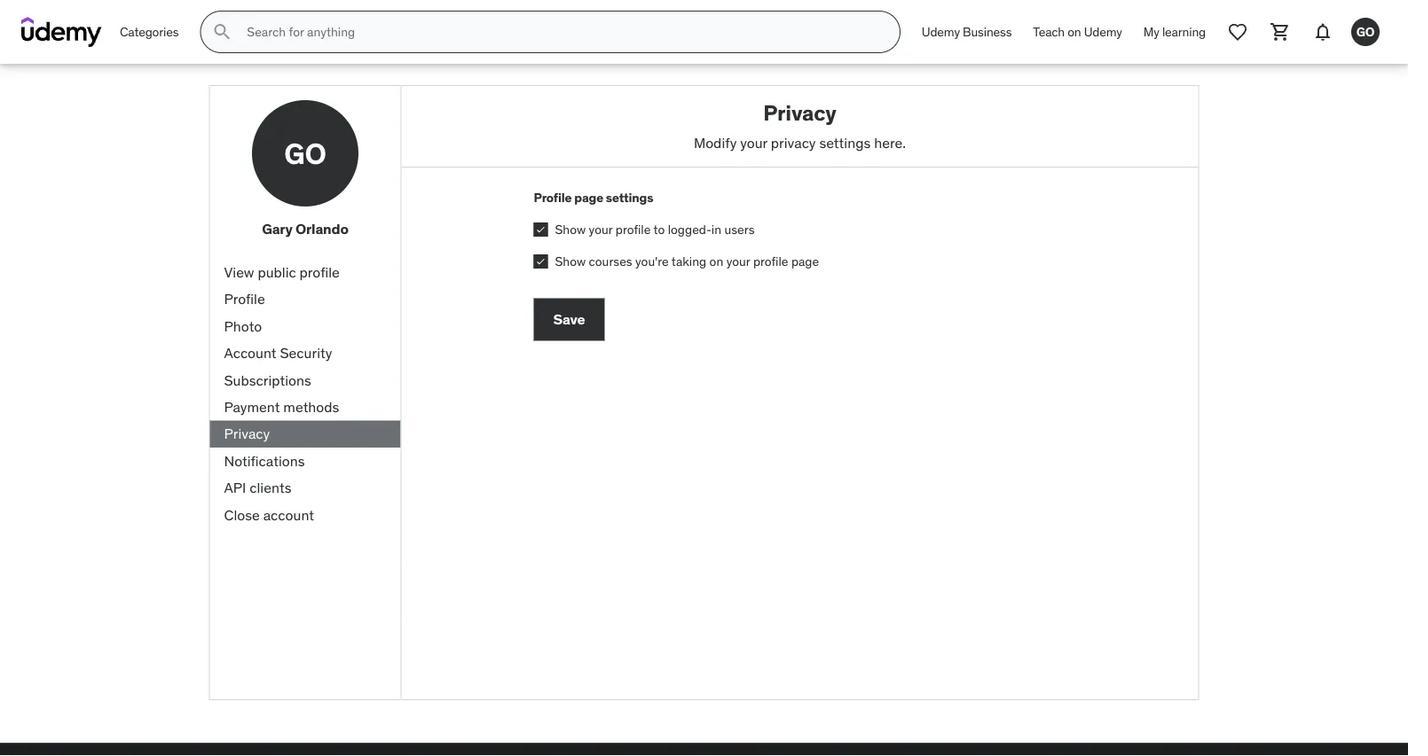 Task type: describe. For each thing, give the bounding box(es) containing it.
view public profile link
[[210, 259, 401, 286]]

subscriptions link
[[210, 367, 401, 394]]

business
[[963, 24, 1012, 40]]

save button
[[534, 298, 605, 341]]

wishlist image
[[1227, 21, 1248, 43]]

my learning
[[1143, 24, 1206, 40]]

teach
[[1033, 24, 1065, 40]]

Search for anything text field
[[243, 17, 878, 47]]

1 vertical spatial settings
[[606, 190, 653, 206]]

view
[[224, 263, 254, 281]]

account
[[263, 506, 314, 524]]

go link
[[1344, 11, 1387, 53]]

payment
[[224, 398, 280, 416]]

teach on udemy link
[[1022, 11, 1133, 53]]

xsmall image
[[534, 254, 548, 269]]

profile link
[[210, 286, 401, 313]]

go inside go link
[[1356, 24, 1375, 40]]

taking
[[672, 253, 706, 269]]

gary orlando
[[262, 220, 349, 238]]

orlando
[[295, 220, 349, 238]]

in
[[711, 222, 721, 238]]

show your profile to logged-in users
[[555, 222, 755, 238]]

you're
[[635, 253, 669, 269]]

account security link
[[210, 340, 401, 367]]

modify
[[694, 133, 737, 152]]

my
[[1143, 24, 1159, 40]]

methods
[[283, 398, 339, 416]]

udemy business
[[922, 24, 1012, 40]]

api clients link
[[210, 475, 401, 502]]

1 vertical spatial your
[[589, 222, 613, 238]]

save
[[553, 310, 585, 329]]

your inside "privacy modify your privacy settings here."
[[740, 133, 767, 152]]

1 vertical spatial page
[[791, 253, 819, 269]]

close account link
[[210, 502, 401, 529]]

show for show your profile to logged-in users
[[555, 222, 586, 238]]

profile inside view public profile profile photo account security subscriptions payment methods privacy notifications api clients close account
[[224, 290, 265, 308]]

categories button
[[109, 11, 189, 53]]

udemy business link
[[911, 11, 1022, 53]]



Task type: vqa. For each thing, say whether or not it's contained in the screenshot.
'settings' in the Privacy Modify your privacy settings here.
yes



Task type: locate. For each thing, give the bounding box(es) containing it.
photo
[[224, 317, 262, 335]]

on
[[1068, 24, 1081, 40], [709, 253, 723, 269]]

0 horizontal spatial privacy
[[224, 425, 270, 443]]

show for show courses you're taking on your profile page
[[555, 253, 586, 269]]

0 horizontal spatial page
[[574, 190, 603, 206]]

logged-
[[668, 222, 711, 238]]

show courses you're taking on your profile page
[[555, 253, 819, 269]]

my learning link
[[1133, 11, 1216, 53]]

0 vertical spatial your
[[740, 133, 767, 152]]

profile up profile link
[[300, 263, 340, 281]]

2 udemy from the left
[[1084, 24, 1122, 40]]

0 vertical spatial go
[[1356, 24, 1375, 40]]

profile
[[616, 222, 651, 238], [753, 253, 788, 269], [300, 263, 340, 281]]

go right the notifications image
[[1356, 24, 1375, 40]]

xsmall image
[[534, 223, 548, 237]]

profile for view public profile profile photo account security subscriptions payment methods privacy notifications api clients close account
[[300, 263, 340, 281]]

notifications
[[224, 452, 305, 470]]

udemy
[[922, 24, 960, 40], [1084, 24, 1122, 40]]

close
[[224, 506, 260, 524]]

privacy inside "privacy modify your privacy settings here."
[[763, 99, 836, 126]]

1 show from the top
[[555, 222, 586, 238]]

0 vertical spatial show
[[555, 222, 586, 238]]

0 vertical spatial page
[[574, 190, 603, 206]]

udemy left "my"
[[1084, 24, 1122, 40]]

0 horizontal spatial profile
[[224, 290, 265, 308]]

1 vertical spatial show
[[555, 253, 586, 269]]

here.
[[874, 133, 906, 152]]

settings up the 'show your profile to logged-in users'
[[606, 190, 653, 206]]

1 horizontal spatial profile
[[616, 222, 651, 238]]

photo link
[[210, 313, 401, 340]]

privacy
[[771, 133, 816, 152]]

your right modify
[[740, 133, 767, 152]]

page
[[574, 190, 603, 206], [791, 253, 819, 269]]

1 horizontal spatial on
[[1068, 24, 1081, 40]]

1 vertical spatial privacy
[[224, 425, 270, 443]]

0 horizontal spatial udemy
[[922, 24, 960, 40]]

profile left 'to'
[[616, 222, 651, 238]]

1 horizontal spatial privacy
[[763, 99, 836, 126]]

users
[[724, 222, 755, 238]]

udemy image
[[21, 17, 102, 47]]

gary
[[262, 220, 292, 238]]

shopping cart with 0 items image
[[1270, 21, 1291, 43]]

go
[[1356, 24, 1375, 40], [284, 136, 326, 171]]

1 vertical spatial on
[[709, 253, 723, 269]]

clients
[[250, 479, 291, 497]]

1 vertical spatial profile
[[224, 290, 265, 308]]

2 vertical spatial your
[[726, 253, 750, 269]]

0 vertical spatial privacy
[[763, 99, 836, 126]]

privacy link
[[210, 421, 401, 448]]

categories
[[120, 24, 179, 40]]

1 horizontal spatial udemy
[[1084, 24, 1122, 40]]

courses
[[589, 253, 632, 269]]

api
[[224, 479, 246, 497]]

privacy down payment
[[224, 425, 270, 443]]

account
[[224, 344, 276, 362]]

profile down users at the right
[[753, 253, 788, 269]]

settings left here.
[[819, 133, 871, 152]]

0 vertical spatial profile
[[534, 190, 572, 206]]

2 show from the top
[[555, 253, 586, 269]]

view public profile profile photo account security subscriptions payment methods privacy notifications api clients close account
[[224, 263, 340, 524]]

1 horizontal spatial profile
[[534, 190, 572, 206]]

submit search image
[[211, 21, 233, 43]]

on right the teach
[[1068, 24, 1081, 40]]

0 vertical spatial on
[[1068, 24, 1081, 40]]

privacy modify your privacy settings here.
[[694, 99, 906, 152]]

1 udemy from the left
[[922, 24, 960, 40]]

profile page settings
[[534, 190, 653, 206]]

profile inside view public profile profile photo account security subscriptions payment methods privacy notifications api clients close account
[[300, 263, 340, 281]]

teach on udemy
[[1033, 24, 1122, 40]]

security
[[280, 344, 332, 362]]

1 horizontal spatial go
[[1356, 24, 1375, 40]]

show right xsmall icon
[[555, 253, 586, 269]]

profile for show your profile to logged-in users
[[616, 222, 651, 238]]

0 horizontal spatial go
[[284, 136, 326, 171]]

privacy inside view public profile profile photo account security subscriptions payment methods privacy notifications api clients close account
[[224, 425, 270, 443]]

show right xsmall image
[[555, 222, 586, 238]]

your down profile page settings
[[589, 222, 613, 238]]

public
[[258, 263, 296, 281]]

0 horizontal spatial profile
[[300, 263, 340, 281]]

profile up xsmall image
[[534, 190, 572, 206]]

privacy
[[763, 99, 836, 126], [224, 425, 270, 443]]

subscriptions
[[224, 371, 311, 389]]

1 vertical spatial go
[[284, 136, 326, 171]]

your down users at the right
[[726, 253, 750, 269]]

0 horizontal spatial settings
[[606, 190, 653, 206]]

2 horizontal spatial profile
[[753, 253, 788, 269]]

privacy up privacy on the top of the page
[[763, 99, 836, 126]]

0 horizontal spatial on
[[709, 253, 723, 269]]

go up gary orlando
[[284, 136, 326, 171]]

settings inside "privacy modify your privacy settings here."
[[819, 133, 871, 152]]

udemy left business
[[922, 24, 960, 40]]

profile up the photo on the top left of the page
[[224, 290, 265, 308]]

settings
[[819, 133, 871, 152], [606, 190, 653, 206]]

notifications image
[[1312, 21, 1334, 43]]

0 vertical spatial settings
[[819, 133, 871, 152]]

show
[[555, 222, 586, 238], [555, 253, 586, 269]]

your
[[740, 133, 767, 152], [589, 222, 613, 238], [726, 253, 750, 269]]

profile
[[534, 190, 572, 206], [224, 290, 265, 308]]

payment methods link
[[210, 394, 401, 421]]

1 horizontal spatial page
[[791, 253, 819, 269]]

learning
[[1162, 24, 1206, 40]]

to
[[653, 222, 665, 238]]

1 horizontal spatial settings
[[819, 133, 871, 152]]

on right taking
[[709, 253, 723, 269]]

notifications link
[[210, 448, 401, 475]]



